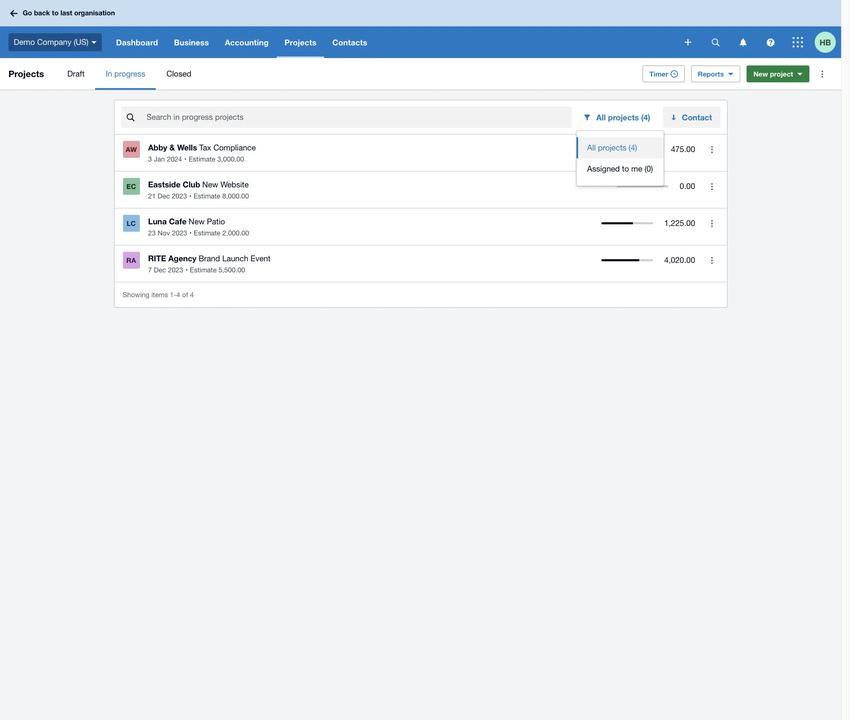Task type: locate. For each thing, give the bounding box(es) containing it.
all projects (4) for all projects (4) popup button
[[597, 113, 651, 122]]

0 vertical spatial dec
[[158, 192, 170, 200]]

all projects (4) inside popup button
[[597, 113, 651, 122]]

1 vertical spatial more options image
[[702, 139, 723, 160]]

1 horizontal spatial projects
[[285, 38, 317, 47]]

new left 'project'
[[754, 70, 768, 78]]

0 horizontal spatial projects
[[8, 68, 44, 79]]

(4) for all projects (4) button on the right top of the page
[[629, 143, 638, 152]]

all projects (4) inside button
[[587, 143, 638, 152]]

1 vertical spatial (4)
[[629, 143, 638, 152]]

1 vertical spatial more options image
[[702, 213, 723, 234]]

0 vertical spatial projects
[[285, 38, 317, 47]]

svg image left hb
[[793, 37, 804, 48]]

rite
[[148, 254, 166, 263]]

draft
[[67, 69, 85, 78]]

4,020.00
[[665, 256, 696, 265]]

0 vertical spatial 2023
[[172, 192, 187, 200]]

1 vertical spatial to
[[622, 164, 629, 173]]

1 horizontal spatial to
[[622, 164, 629, 173]]

estimate down patio at the top left of page
[[194, 229, 221, 237]]

2023 for cafe
[[172, 229, 187, 237]]

of
[[182, 291, 188, 299]]

1 more options image from the top
[[702, 176, 723, 197]]

2 vertical spatial more options image
[[702, 250, 723, 271]]

me
[[632, 164, 643, 173]]

2 more options image from the top
[[702, 213, 723, 234]]

0 vertical spatial to
[[52, 9, 59, 17]]

svg image left go
[[10, 10, 17, 17]]

all inside all projects (4) popup button
[[597, 113, 606, 122]]

projects up assigned to me (0)
[[598, 143, 627, 152]]

4 left of
[[177, 291, 180, 299]]

organisation
[[74, 9, 115, 17]]

2 horizontal spatial svg image
[[793, 37, 804, 48]]

1 horizontal spatial 4
[[190, 291, 194, 299]]

1 horizontal spatial all
[[597, 113, 606, 122]]

svg image up new project
[[767, 38, 775, 46]]

luna cafe new patio 23 nov 2023 • estimate 2,000.00
[[148, 217, 249, 237]]

(4) up all projects (4) button on the right top of the page
[[642, 113, 651, 122]]

0 vertical spatial (4)
[[642, 113, 651, 122]]

navigation containing dashboard
[[108, 26, 678, 58]]

svg image
[[10, 10, 17, 17], [793, 37, 804, 48], [767, 38, 775, 46]]

contact button
[[663, 107, 721, 128]]

2 vertical spatial new
[[189, 217, 205, 226]]

patio
[[207, 217, 225, 226]]

estimate
[[189, 155, 216, 163], [194, 192, 220, 200], [194, 229, 221, 237], [190, 266, 217, 274]]

1 vertical spatial all projects (4)
[[587, 143, 638, 152]]

svg image inside go back to last organisation link
[[10, 10, 17, 17]]

aw
[[126, 145, 137, 154]]

brand
[[199, 254, 220, 263]]

in progress link
[[95, 58, 156, 90]]

• up agency
[[189, 229, 192, 237]]

new inside luna cafe new patio 23 nov 2023 • estimate 2,000.00
[[189, 217, 205, 226]]

group
[[577, 131, 664, 186]]

8,000.00
[[222, 192, 249, 200]]

0 horizontal spatial all
[[587, 143, 596, 152]]

svg image
[[712, 38, 720, 46], [740, 38, 747, 46], [685, 39, 692, 45], [91, 41, 97, 44]]

to left last
[[52, 9, 59, 17]]

2023 down the cafe
[[172, 229, 187, 237]]

1 vertical spatial 2023
[[172, 229, 187, 237]]

estimate down brand
[[190, 266, 217, 274]]

0 vertical spatial all projects (4)
[[597, 113, 651, 122]]

projects
[[608, 113, 639, 122], [598, 143, 627, 152]]

dec right 7
[[154, 266, 166, 274]]

website
[[221, 180, 249, 189]]

0 horizontal spatial (4)
[[629, 143, 638, 152]]

1 horizontal spatial (4)
[[642, 113, 651, 122]]

projects inside projects popup button
[[285, 38, 317, 47]]

demo company (us)
[[14, 37, 89, 46]]

estimate down tax
[[189, 155, 216, 163]]

more options image right 1,225.00
[[702, 213, 723, 234]]

all up all projects (4) button on the right top of the page
[[597, 113, 606, 122]]

rite agency brand launch event 7 dec 2023 • estimate 5,500.00
[[148, 254, 271, 274]]

ec
[[127, 182, 136, 191]]

closed link
[[156, 58, 202, 90]]

new for luna cafe
[[189, 217, 205, 226]]

0 vertical spatial more options image
[[702, 176, 723, 197]]

all inside all projects (4) button
[[587, 143, 596, 152]]

0.00
[[680, 182, 696, 191]]

contacts
[[333, 38, 368, 47]]

projects
[[285, 38, 317, 47], [8, 68, 44, 79]]

wells
[[177, 143, 197, 152]]

1 vertical spatial dec
[[154, 266, 166, 274]]

all
[[597, 113, 606, 122], [587, 143, 596, 152]]

2023 inside rite agency brand launch event 7 dec 2023 • estimate 5,500.00
[[168, 266, 183, 274]]

navigation
[[108, 26, 678, 58]]

assigned to me (0)
[[587, 164, 653, 173]]

compliance
[[214, 143, 256, 152]]

more options image
[[702, 176, 723, 197], [702, 213, 723, 234]]

contacts button
[[325, 26, 375, 58]]

• right 2024
[[184, 155, 187, 163]]

more options image
[[812, 63, 833, 85], [702, 139, 723, 160], [702, 250, 723, 271]]

3
[[148, 155, 152, 163]]

tax
[[199, 143, 211, 152]]

estimate inside luna cafe new patio 23 nov 2023 • estimate 2,000.00
[[194, 229, 221, 237]]

hb button
[[815, 26, 842, 58]]

projects inside popup button
[[608, 113, 639, 122]]

1 4 from the left
[[177, 291, 180, 299]]

2024
[[167, 155, 182, 163]]

2023
[[172, 192, 187, 200], [172, 229, 187, 237], [168, 266, 183, 274]]

more options image right "4,020.00"
[[702, 250, 723, 271]]

demo company (us) button
[[0, 26, 108, 58]]

more options image for brand
[[702, 250, 723, 271]]

projects down the demo
[[8, 68, 44, 79]]

all projects (4) up assigned to me (0)
[[587, 143, 638, 152]]

2023 inside luna cafe new patio 23 nov 2023 • estimate 2,000.00
[[172, 229, 187, 237]]

timer button
[[643, 66, 685, 82]]

all projects (4) up all projects (4) button on the right top of the page
[[597, 113, 651, 122]]

to
[[52, 9, 59, 17], [622, 164, 629, 173]]

(4) up me
[[629, 143, 638, 152]]

3,000.00
[[217, 155, 244, 163]]

business
[[174, 38, 209, 47]]

more options image right 475.00
[[702, 139, 723, 160]]

to left me
[[622, 164, 629, 173]]

•
[[184, 155, 187, 163], [189, 192, 192, 200], [189, 229, 192, 237], [185, 266, 188, 274]]

new right club
[[202, 180, 218, 189]]

new inside new project popup button
[[754, 70, 768, 78]]

1 vertical spatial new
[[202, 180, 218, 189]]

1 vertical spatial projects
[[8, 68, 44, 79]]

showing
[[123, 291, 150, 299]]

abby & wells tax compliance 3 jan 2024 • estimate 3,000.00
[[148, 143, 256, 163]]

dec right 21
[[158, 192, 170, 200]]

• down club
[[189, 192, 192, 200]]

(0)
[[645, 164, 653, 173]]

event
[[251, 254, 271, 263]]

0 horizontal spatial svg image
[[10, 10, 17, 17]]

0 vertical spatial projects
[[608, 113, 639, 122]]

projects up all projects (4) button on the right top of the page
[[608, 113, 639, 122]]

demo
[[14, 37, 35, 46]]

7
[[148, 266, 152, 274]]

new right the cafe
[[189, 217, 205, 226]]

dec
[[158, 192, 170, 200], [154, 266, 166, 274]]

timer
[[650, 70, 669, 78]]

dec inside eastside club new website 21 dec 2023 • estimate 8,000.00
[[158, 192, 170, 200]]

0 vertical spatial new
[[754, 70, 768, 78]]

2023 inside eastside club new website 21 dec 2023 • estimate 8,000.00
[[172, 192, 187, 200]]

4
[[177, 291, 180, 299], [190, 291, 194, 299]]

list box
[[577, 131, 664, 186]]

in
[[106, 69, 112, 78]]

23
[[148, 229, 156, 237]]

(4) inside button
[[629, 143, 638, 152]]

banner
[[0, 0, 842, 58]]

projects left contacts on the top left
[[285, 38, 317, 47]]

5,500.00
[[219, 266, 245, 274]]

projects for all projects (4) button on the right top of the page
[[598, 143, 627, 152]]

1 vertical spatial projects
[[598, 143, 627, 152]]

company
[[37, 37, 71, 46]]

4 right of
[[190, 291, 194, 299]]

more options image down hb
[[812, 63, 833, 85]]

more options image for wells
[[702, 139, 723, 160]]

0 vertical spatial more options image
[[812, 63, 833, 85]]

projects inside button
[[598, 143, 627, 152]]

• down agency
[[185, 266, 188, 274]]

back
[[34, 9, 50, 17]]

estimate inside eastside club new website 21 dec 2023 • estimate 8,000.00
[[194, 192, 220, 200]]

project
[[770, 70, 794, 78]]

more options image right 0.00 on the right
[[702, 176, 723, 197]]

(4) inside popup button
[[642, 113, 651, 122]]

2 vertical spatial 2023
[[168, 266, 183, 274]]

ra
[[126, 256, 136, 265]]

estimate down club
[[194, 192, 220, 200]]

0 horizontal spatial 4
[[177, 291, 180, 299]]

estimate inside rite agency brand launch event 7 dec 2023 • estimate 5,500.00
[[190, 266, 217, 274]]

0 vertical spatial all
[[597, 113, 606, 122]]

nov
[[158, 229, 170, 237]]

2023 down agency
[[168, 266, 183, 274]]

2023 down club
[[172, 192, 187, 200]]

accounting
[[225, 38, 269, 47]]

items
[[151, 291, 168, 299]]

all up 'assigned'
[[587, 143, 596, 152]]

(4)
[[642, 113, 651, 122], [629, 143, 638, 152]]

all projects (4)
[[597, 113, 651, 122], [587, 143, 638, 152]]

1 vertical spatial all
[[587, 143, 596, 152]]

eastside
[[148, 180, 181, 189]]

all projects (4) for all projects (4) button on the right top of the page
[[587, 143, 638, 152]]

new inside eastside club new website 21 dec 2023 • estimate 8,000.00
[[202, 180, 218, 189]]

2023 for club
[[172, 192, 187, 200]]



Task type: vqa. For each thing, say whether or not it's contained in the screenshot.


Task type: describe. For each thing, give the bounding box(es) containing it.
group containing all projects (4)
[[577, 131, 664, 186]]

more options image for club
[[702, 176, 723, 197]]

dashboard
[[116, 38, 158, 47]]

1-
[[170, 291, 177, 299]]

abby
[[148, 143, 167, 152]]

showing items 1-4 of 4
[[123, 291, 194, 299]]

Search in progress projects search field
[[146, 107, 572, 127]]

club
[[183, 180, 200, 189]]

• inside abby & wells tax compliance 3 jan 2024 • estimate 3,000.00
[[184, 155, 187, 163]]

go back to last organisation
[[23, 9, 115, 17]]

0 horizontal spatial to
[[52, 9, 59, 17]]

(us)
[[74, 37, 89, 46]]

• inside luna cafe new patio 23 nov 2023 • estimate 2,000.00
[[189, 229, 192, 237]]

projects button
[[277, 26, 325, 58]]

more options image for cafe
[[702, 213, 723, 234]]

lc
[[127, 219, 136, 228]]

projects for all projects (4) popup button
[[608, 113, 639, 122]]

1,225.00
[[665, 219, 696, 228]]

banner containing hb
[[0, 0, 842, 58]]

new for eastside club
[[202, 180, 218, 189]]

agency
[[168, 254, 197, 263]]

hb
[[820, 37, 831, 47]]

cafe
[[169, 217, 187, 226]]

dashboard link
[[108, 26, 166, 58]]

new project
[[754, 70, 794, 78]]

reports button
[[691, 66, 741, 82]]

svg image inside demo company (us) popup button
[[91, 41, 97, 44]]

475.00
[[671, 145, 696, 154]]

all for all projects (4) button on the right top of the page
[[587, 143, 596, 152]]

luna
[[148, 217, 167, 226]]

business button
[[166, 26, 217, 58]]

progress
[[114, 69, 145, 78]]

go
[[23, 9, 32, 17]]

reports
[[698, 70, 724, 78]]

assigned
[[587, 164, 620, 173]]

draft link
[[57, 58, 95, 90]]

&
[[170, 143, 175, 152]]

go back to last organisation link
[[6, 4, 121, 23]]

jan
[[154, 155, 165, 163]]

• inside rite agency brand launch event 7 dec 2023 • estimate 5,500.00
[[185, 266, 188, 274]]

1 horizontal spatial svg image
[[767, 38, 775, 46]]

21
[[148, 192, 156, 200]]

2,000.00
[[223, 229, 249, 237]]

• inside eastside club new website 21 dec 2023 • estimate 8,000.00
[[189, 192, 192, 200]]

eastside club new website 21 dec 2023 • estimate 8,000.00
[[148, 180, 249, 200]]

to inside button
[[622, 164, 629, 173]]

all projects (4) button
[[577, 137, 664, 158]]

estimate inside abby & wells tax compliance 3 jan 2024 • estimate 3,000.00
[[189, 155, 216, 163]]

assigned to me (0) button
[[577, 158, 664, 180]]

launch
[[222, 254, 248, 263]]

2 4 from the left
[[190, 291, 194, 299]]

all projects (4) button
[[577, 107, 659, 128]]

(4) for all projects (4) popup button
[[642, 113, 651, 122]]

closed
[[167, 69, 191, 78]]

accounting button
[[217, 26, 277, 58]]

navigation inside banner
[[108, 26, 678, 58]]

list box containing all projects (4)
[[577, 131, 664, 186]]

contact
[[682, 113, 712, 122]]

last
[[60, 9, 72, 17]]

new project button
[[747, 66, 810, 82]]

all for all projects (4) popup button
[[597, 113, 606, 122]]

dec inside rite agency brand launch event 7 dec 2023 • estimate 5,500.00
[[154, 266, 166, 274]]

in progress
[[106, 69, 145, 78]]



